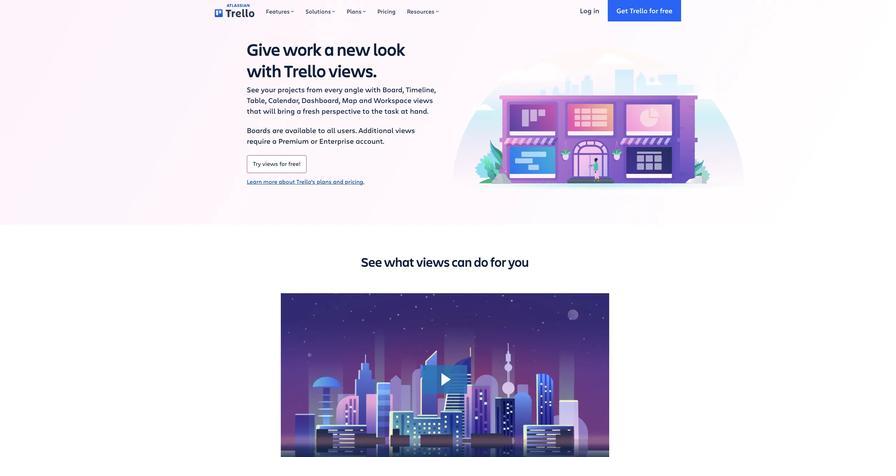Task type: vqa. For each thing, say whether or not it's contained in the screenshot.
see within the Give work a new look with Trello views. See your projects from every angle with Board, Timeline, Table, Calendar, Dashboard, Map and Workspace views that will bring a fresh perspective to the task at hand.
yes



Task type: locate. For each thing, give the bounding box(es) containing it.
new
[[337, 38, 371, 60]]

1 horizontal spatial for
[[491, 253, 507, 271]]

1 horizontal spatial and
[[359, 96, 372, 105]]

1 vertical spatial and
[[333, 178, 344, 185]]

and inside give work a new look with trello views. see your projects from every angle with board, timeline, table, calendar, dashboard, map and workspace views that will bring a fresh perspective to the task at hand.
[[359, 96, 372, 105]]

video thumbnail image
[[281, 293, 610, 458]]

0 vertical spatial for
[[650, 6, 659, 15]]

see up table,
[[247, 85, 259, 94]]

to
[[363, 106, 370, 116], [318, 126, 325, 135]]

to left the all
[[318, 126, 325, 135]]

2 vertical spatial a
[[273, 136, 277, 146]]

give
[[247, 38, 280, 60]]

for left free!
[[280, 160, 287, 168]]

do
[[474, 253, 489, 271]]

with
[[247, 59, 282, 82], [366, 85, 381, 94]]

premium
[[279, 136, 309, 146]]

for inside "link"
[[280, 160, 287, 168]]

0 vertical spatial to
[[363, 106, 370, 116]]

workspace
[[374, 96, 412, 105]]

1 vertical spatial a
[[297, 106, 301, 116]]

0 vertical spatial a
[[325, 38, 334, 60]]

to inside boards are available to all users. additional views require a premium or enterprise account.
[[318, 126, 325, 135]]

pricing.
[[345, 178, 365, 185]]

pricing
[[378, 8, 396, 15]]

and right plans
[[333, 178, 344, 185]]

1 horizontal spatial trello
[[630, 6, 648, 15]]

1 horizontal spatial to
[[363, 106, 370, 116]]

for
[[650, 6, 659, 15], [280, 160, 287, 168], [491, 253, 507, 271]]

0 horizontal spatial to
[[318, 126, 325, 135]]

views
[[414, 96, 433, 105], [396, 126, 415, 135], [263, 160, 278, 168], [417, 253, 450, 271]]

views right try
[[263, 160, 278, 168]]

0 vertical spatial with
[[247, 59, 282, 82]]

0 horizontal spatial for
[[280, 160, 287, 168]]

look
[[373, 38, 406, 60]]

to left the
[[363, 106, 370, 116]]

enterprise
[[320, 136, 354, 146]]

task
[[385, 106, 399, 116]]

and up the
[[359, 96, 372, 105]]

learn
[[247, 178, 262, 185]]

views left can
[[417, 253, 450, 271]]

0 vertical spatial and
[[359, 96, 372, 105]]

log in link
[[572, 0, 608, 21]]

1 horizontal spatial see
[[362, 253, 382, 271]]

views down at
[[396, 126, 415, 135]]

2 horizontal spatial for
[[650, 6, 659, 15]]

learn more about trello's plans and pricing. link
[[247, 178, 365, 185]]

a down are
[[273, 136, 277, 146]]

try views for free!
[[253, 160, 301, 168]]

1 vertical spatial with
[[366, 85, 381, 94]]

board,
[[383, 85, 404, 94]]

for right do
[[491, 253, 507, 271]]

trello right get
[[630, 6, 648, 15]]

with up your
[[247, 59, 282, 82]]

1 vertical spatial for
[[280, 160, 287, 168]]

trello up from
[[284, 59, 326, 82]]

1 vertical spatial to
[[318, 126, 325, 135]]

0 vertical spatial trello
[[630, 6, 648, 15]]

2 horizontal spatial a
[[325, 38, 334, 60]]

1 vertical spatial see
[[362, 253, 382, 271]]

atlassian trello image
[[215, 4, 255, 17]]

1 horizontal spatial a
[[297, 106, 301, 116]]

from
[[307, 85, 323, 94]]

a
[[325, 38, 334, 60], [297, 106, 301, 116], [273, 136, 277, 146]]

bring
[[278, 106, 295, 116]]

0 horizontal spatial and
[[333, 178, 344, 185]]

for left free
[[650, 6, 659, 15]]

that
[[247, 106, 262, 116]]

1 vertical spatial trello
[[284, 59, 326, 82]]

and
[[359, 96, 372, 105], [333, 178, 344, 185]]

your
[[261, 85, 276, 94]]

a left fresh
[[297, 106, 301, 116]]

views down timeline,
[[414, 96, 433, 105]]

account.
[[356, 136, 385, 146]]

0 horizontal spatial trello
[[284, 59, 326, 82]]

views inside "link"
[[263, 160, 278, 168]]

in
[[594, 6, 600, 15]]

get trello for free
[[617, 6, 673, 15]]

get trello for free link
[[608, 0, 682, 21]]

free!
[[289, 160, 301, 168]]

with right angle
[[366, 85, 381, 94]]

boards are available to all users. additional views require a premium or enterprise account.
[[247, 126, 415, 146]]

every
[[325, 85, 343, 94]]

trello
[[630, 6, 648, 15], [284, 59, 326, 82]]

see what views can do for you
[[362, 253, 529, 271]]

video element
[[281, 293, 610, 458]]

0 horizontal spatial a
[[273, 136, 277, 146]]

solutions button
[[300, 0, 341, 21]]

dashboard,
[[302, 96, 341, 105]]

see left 'what'
[[362, 253, 382, 271]]

2 vertical spatial for
[[491, 253, 507, 271]]

projects
[[278, 85, 305, 94]]

a left new
[[325, 38, 334, 60]]

1 horizontal spatial with
[[366, 85, 381, 94]]

or
[[311, 136, 318, 146]]

0 horizontal spatial see
[[247, 85, 259, 94]]

see
[[247, 85, 259, 94], [362, 253, 382, 271]]

0 vertical spatial see
[[247, 85, 259, 94]]

trello's
[[297, 178, 316, 185]]



Task type: describe. For each thing, give the bounding box(es) containing it.
trello inside give work a new look with trello views. see your projects from every angle with board, timeline, table, calendar, dashboard, map and workspace views that will bring a fresh perspective to the task at hand.
[[284, 59, 326, 82]]

resources button
[[402, 0, 445, 21]]

a inside boards are available to all users. additional views require a premium or enterprise account.
[[273, 136, 277, 146]]

at
[[401, 106, 408, 116]]

free
[[661, 6, 673, 15]]

can
[[452, 253, 472, 271]]

plans
[[347, 8, 362, 15]]

calendar,
[[268, 96, 300, 105]]

to inside give work a new look with trello views. see your projects from every angle with board, timeline, table, calendar, dashboard, map and workspace views that will bring a fresh perspective to the task at hand.
[[363, 106, 370, 116]]

require
[[247, 136, 271, 146]]

you
[[509, 253, 529, 271]]

fresh
[[303, 106, 320, 116]]

try
[[253, 160, 261, 168]]

views inside boards are available to all users. additional views require a premium or enterprise account.
[[396, 126, 415, 135]]

table,
[[247, 96, 267, 105]]

see inside give work a new look with trello views. see your projects from every angle with board, timeline, table, calendar, dashboard, map and workspace views that will bring a fresh perspective to the task at hand.
[[247, 85, 259, 94]]

map
[[342, 96, 358, 105]]

what
[[384, 253, 415, 271]]

work
[[283, 38, 322, 60]]

plans
[[317, 178, 332, 185]]

about
[[279, 178, 295, 185]]

additional
[[359, 126, 394, 135]]

solutions
[[306, 8, 331, 15]]

plans button
[[341, 0, 372, 21]]

hand.
[[410, 106, 429, 116]]

give work a new look with trello views. see your projects from every angle with board, timeline, table, calendar, dashboard, map and workspace views that will bring a fresh perspective to the task at hand.
[[247, 38, 436, 116]]

angle
[[345, 85, 364, 94]]

the
[[372, 106, 383, 116]]

views inside give work a new look with trello views. see your projects from every angle with board, timeline, table, calendar, dashboard, map and workspace views that will bring a fresh perspective to the task at hand.
[[414, 96, 433, 105]]

all
[[327, 126, 336, 135]]

perspective
[[322, 106, 361, 116]]

learn more about trello's plans and pricing.
[[247, 178, 365, 185]]

features
[[266, 8, 290, 15]]

boards
[[247, 126, 271, 135]]

log in
[[581, 6, 600, 15]]

resources
[[407, 8, 435, 15]]

are
[[273, 126, 284, 135]]

features button
[[260, 0, 300, 21]]

for for trello
[[650, 6, 659, 15]]

views.
[[329, 59, 377, 82]]

pricing link
[[372, 0, 402, 21]]

try views for free! link
[[247, 155, 307, 173]]

available
[[285, 126, 316, 135]]

log
[[581, 6, 592, 15]]

timeline,
[[406, 85, 436, 94]]

will
[[263, 106, 276, 116]]

more
[[264, 178, 278, 185]]

get
[[617, 6, 629, 15]]

0 horizontal spatial with
[[247, 59, 282, 82]]

trello inside the get trello for free link
[[630, 6, 648, 15]]

for for views
[[280, 160, 287, 168]]

users.
[[337, 126, 357, 135]]



